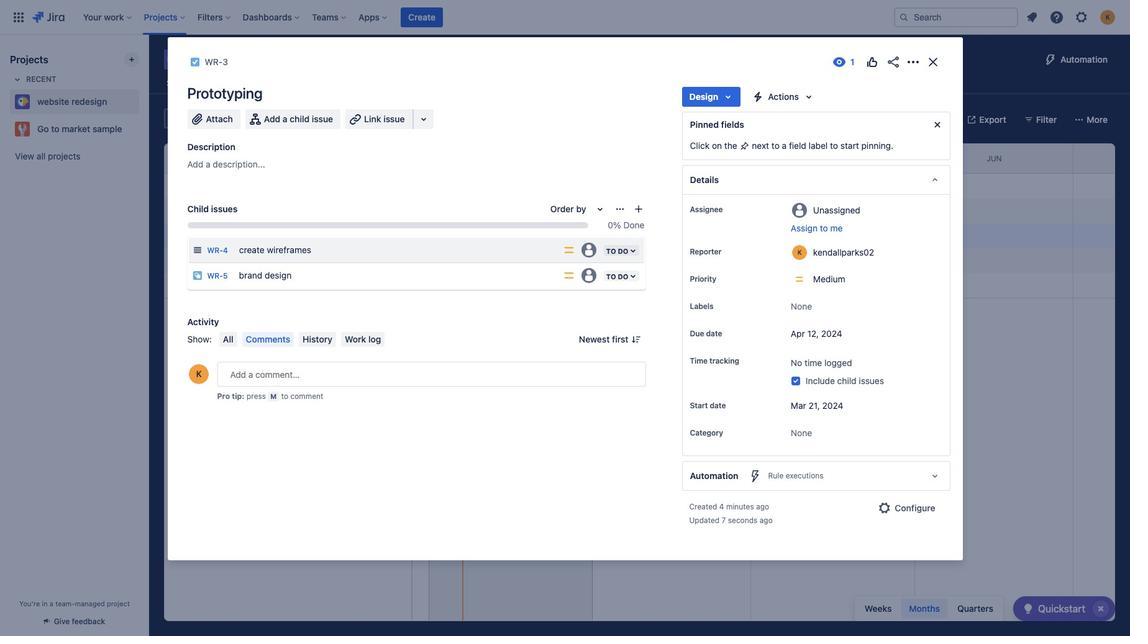 Task type: locate. For each thing, give the bounding box(es) containing it.
1 horizontal spatial automation
[[1060, 54, 1108, 65]]

link issue button
[[346, 109, 413, 129]]

automation
[[1060, 54, 1108, 65], [690, 471, 738, 482]]

add for add a child issue
[[264, 114, 280, 124]]

task image for wr-2
[[179, 206, 189, 216]]

to for me
[[820, 223, 828, 234]]

child left add people image
[[290, 114, 309, 124]]

date
[[706, 329, 722, 339], [710, 402, 726, 411]]

issue right link
[[383, 114, 405, 124]]

row
[[164, 199, 411, 224], [164, 224, 411, 248], [164, 248, 411, 273], [164, 273, 411, 298]]

all
[[37, 151, 46, 162]]

to right go
[[51, 124, 59, 134]]

1 horizontal spatial add
[[264, 114, 280, 124]]

add people image
[[319, 111, 334, 126]]

time tracking pin to top. only you can see pinned fields. image
[[742, 357, 752, 367]]

newest
[[579, 334, 610, 345]]

by
[[576, 204, 586, 214]]

issue actions image
[[615, 204, 625, 214]]

1 vertical spatial add
[[187, 159, 203, 170]]

2
[[212, 206, 217, 216]]

1 vertical spatial cell
[[164, 224, 411, 248]]

you're
[[19, 600, 40, 608]]

0 horizontal spatial website
[[37, 96, 69, 107]]

brand
[[239, 270, 262, 280]]

tip:
[[232, 392, 244, 401]]

close image
[[925, 55, 940, 70]]

12,
[[807, 329, 819, 339]]

3 up the board
[[223, 57, 228, 67]]

1 horizontal spatial issue
[[383, 114, 405, 124]]

redesign up 'go to market sample'
[[71, 96, 107, 107]]

the
[[724, 140, 737, 151]]

1 vertical spatial 4
[[719, 503, 724, 512]]

date left 'due date pin to top. only you can see pinned fields.' image
[[706, 329, 722, 339]]

0 vertical spatial 4
[[223, 246, 228, 255]]

4 for wr-
[[223, 246, 228, 255]]

wr-2
[[194, 206, 217, 216]]

wr- for wr-4 link
[[207, 246, 223, 255]]

row group containing wr-2
[[164, 174, 411, 298]]

0 vertical spatial add
[[264, 114, 280, 124]]

1 vertical spatial child
[[837, 376, 856, 387]]

0 horizontal spatial column header
[[593, 144, 751, 173]]

issue left link
[[312, 114, 333, 124]]

4 up 7
[[719, 503, 724, 512]]

1 vertical spatial prototyping
[[227, 230, 274, 241]]

2 issue from the left
[[383, 114, 405, 124]]

pinning.
[[861, 140, 893, 151]]

to inside button
[[820, 223, 828, 234]]

website redesign up 'market'
[[37, 96, 107, 107]]

0 horizontal spatial add
[[187, 159, 203, 170]]

3 row from the top
[[164, 248, 411, 273]]

website down recent
[[37, 96, 69, 107]]

create button
[[401, 7, 443, 27], [165, 273, 411, 298]]

due date pin to top. only you can see pinned fields. image
[[725, 329, 735, 339]]

create banner
[[0, 0, 1130, 35]]

1 vertical spatial create
[[192, 280, 219, 291]]

1 horizontal spatial website redesign
[[189, 51, 301, 68]]

give
[[54, 617, 70, 627]]

1 vertical spatial wr-3
[[194, 230, 218, 241]]

1 none from the top
[[791, 301, 812, 312]]

child down logged
[[837, 376, 856, 387]]

group
[[857, 599, 1001, 619]]

a
[[283, 114, 287, 124], [782, 140, 787, 151], [206, 159, 210, 170], [50, 600, 53, 608]]

cell
[[164, 174, 411, 199], [164, 224, 411, 248]]

menu bar containing all
[[217, 332, 387, 347]]

to left me
[[820, 223, 828, 234]]

mar 21, 2024
[[791, 401, 843, 411]]

comment
[[290, 392, 323, 401]]

ago
[[756, 503, 769, 512], [760, 516, 773, 526]]

wireframes
[[267, 244, 311, 255]]

1 vertical spatial none
[[791, 428, 812, 439]]

1 vertical spatial wr-3 link
[[194, 230, 218, 241]]

1 vertical spatial date
[[710, 402, 726, 411]]

row containing wr-2
[[164, 199, 411, 224]]

cell containing wr-3
[[164, 224, 411, 248]]

managed
[[75, 600, 105, 608]]

to up may
[[830, 140, 838, 151]]

details
[[690, 175, 719, 185]]

4
[[223, 246, 228, 255], [719, 503, 724, 512]]

1 vertical spatial redesign
[[71, 96, 107, 107]]

0 vertical spatial automation
[[1060, 54, 1108, 65]]

show:
[[187, 334, 212, 345]]

0 horizontal spatial automation
[[690, 471, 738, 482]]

1 vertical spatial 3
[[212, 230, 218, 241]]

1 horizontal spatial website
[[189, 51, 240, 68]]

1 vertical spatial ago
[[760, 516, 773, 526]]

0 vertical spatial prototyping
[[187, 84, 262, 102]]

attach button
[[187, 109, 240, 129]]

created
[[689, 503, 717, 512]]

apr
[[791, 329, 805, 339]]

0 vertical spatial create
[[408, 11, 436, 22]]

minutes
[[726, 503, 754, 512]]

task image up summary
[[190, 57, 200, 67]]

1 vertical spatial 2024
[[822, 401, 843, 411]]

3 inside the prototyping dialog
[[223, 57, 228, 67]]

task image up task image
[[179, 231, 189, 241]]

1 horizontal spatial 4
[[719, 503, 724, 512]]

start
[[840, 140, 859, 151]]

date right start
[[710, 402, 726, 411]]

jun
[[987, 154, 1002, 163]]

row group
[[164, 174, 411, 298]]

website
[[294, 206, 326, 216]]

reporter pin to top. only you can see pinned fields. image
[[724, 247, 734, 257]]

link web pages and more image
[[416, 112, 431, 127]]

go to market sample
[[37, 124, 122, 134]]

to for a
[[771, 140, 780, 151]]

0 vertical spatial create button
[[401, 7, 443, 27]]

pro
[[217, 392, 230, 401]]

0 vertical spatial none
[[791, 301, 812, 312]]

brand design link
[[234, 263, 558, 288]]

due
[[690, 329, 704, 339]]

1 issue from the left
[[312, 114, 333, 124]]

wr-3 up issue type: sub-task image
[[194, 230, 218, 241]]

rule
[[768, 472, 784, 481]]

search image
[[899, 12, 909, 22]]

items row group
[[164, 144, 411, 174]]

date for apr
[[706, 329, 722, 339]]

ago right minutes
[[756, 503, 769, 512]]

21,
[[809, 401, 820, 411]]

may
[[825, 154, 841, 163]]

0 horizontal spatial issue
[[312, 114, 333, 124]]

executions
[[786, 472, 823, 481]]

create child image
[[633, 204, 643, 214]]

2 column header from the left
[[1073, 144, 1130, 173]]

3 up wr-4 at the top
[[212, 230, 218, 241]]

prototyping up attach
[[187, 84, 262, 102]]

time
[[805, 358, 822, 368]]

website up the board
[[189, 51, 240, 68]]

ago right seconds
[[760, 516, 773, 526]]

work
[[345, 334, 366, 345]]

log
[[368, 334, 381, 345]]

1 horizontal spatial create
[[408, 11, 436, 22]]

0 vertical spatial redesign
[[244, 51, 301, 68]]

tab list
[[157, 72, 830, 94]]

wr-3 link
[[205, 55, 228, 70], [194, 230, 218, 241]]

design
[[689, 91, 718, 102]]

wr-3 link up issue type: sub-task image
[[194, 230, 218, 241]]

automation inside 'element'
[[690, 471, 738, 482]]

2 row from the top
[[164, 224, 411, 248]]

to
[[51, 124, 59, 134], [771, 140, 780, 151], [830, 140, 838, 151], [820, 223, 828, 234], [281, 392, 288, 401]]

hide message image
[[930, 117, 945, 132]]

0 horizontal spatial child
[[290, 114, 309, 124]]

order by button
[[543, 199, 612, 219]]

automation inside 'button'
[[1060, 54, 1108, 65]]

task image inside cell
[[179, 231, 189, 241]]

order by
[[550, 204, 586, 214]]

wr-3 up the board
[[205, 57, 228, 67]]

automation up created
[[690, 471, 738, 482]]

issue inside add a child issue button
[[312, 114, 333, 124]]

0 vertical spatial website
[[189, 51, 240, 68]]

task image left wr-2
[[179, 206, 189, 216]]

wr-6 link
[[194, 255, 218, 266]]

add inside add a child issue button
[[264, 114, 280, 124]]

2 none from the top
[[791, 428, 812, 439]]

menu bar
[[217, 332, 387, 347]]

1 horizontal spatial redesign
[[244, 51, 301, 68]]

configure
[[895, 503, 935, 514]]

check image
[[1021, 602, 1036, 617]]

column header
[[593, 144, 751, 173], [1073, 144, 1130, 173]]

add up items row group
[[264, 114, 280, 124]]

seconds
[[728, 516, 757, 526]]

issues
[[211, 204, 237, 214], [859, 376, 884, 387]]

none up the apr
[[791, 301, 812, 312]]

collapse recent projects image
[[10, 72, 25, 87]]

0 horizontal spatial website redesign
[[37, 96, 107, 107]]

primary element
[[7, 0, 884, 34]]

4 row from the top
[[164, 273, 411, 298]]

cell up analyze current website
[[164, 174, 411, 199]]

task image
[[190, 57, 200, 67], [179, 206, 189, 216], [179, 231, 189, 241]]

0 vertical spatial 2024
[[821, 329, 842, 339]]

4 for created
[[719, 503, 724, 512]]

0 horizontal spatial 4
[[223, 246, 228, 255]]

to do - change status image
[[628, 247, 636, 255]]

4 inside "created 4 minutes ago updated 7 seconds ago"
[[719, 503, 724, 512]]

to right m
[[281, 392, 288, 401]]

3
[[223, 57, 228, 67], [212, 230, 218, 241]]

2 vertical spatial task image
[[179, 231, 189, 241]]

group containing weeks
[[857, 599, 1001, 619]]

time tracking
[[690, 357, 739, 366]]

view all projects link
[[10, 145, 139, 168]]

team-
[[55, 600, 75, 608]]

to right the next
[[771, 140, 780, 151]]

weeks button
[[857, 599, 899, 619]]

0 vertical spatial 3
[[223, 57, 228, 67]]

1 horizontal spatial column header
[[1073, 144, 1130, 173]]

1 vertical spatial automation
[[690, 471, 738, 482]]

view all projects
[[15, 151, 80, 162]]

task image
[[179, 256, 189, 266]]

0 vertical spatial wr-3
[[205, 57, 228, 67]]

add down description
[[187, 159, 203, 170]]

0 vertical spatial child
[[290, 114, 309, 124]]

0 vertical spatial date
[[706, 329, 722, 339]]

give feedback
[[54, 617, 105, 627]]

actions button
[[746, 87, 821, 107]]

task image for wr-3
[[179, 231, 189, 241]]

2 cell from the top
[[164, 224, 411, 248]]

a right in
[[50, 600, 53, 608]]

none down the mar
[[791, 428, 812, 439]]

newest first button
[[571, 332, 646, 347]]

cell down analyze current website
[[164, 224, 411, 248]]

2024 for mar 21, 2024
[[822, 401, 843, 411]]

quarters button
[[950, 599, 1001, 619]]

1 vertical spatial task image
[[179, 206, 189, 216]]

2024 right 21,
[[822, 401, 843, 411]]

wr-3 link up the board
[[205, 55, 228, 70]]

a/b
[[228, 255, 241, 266]]

0 horizontal spatial 3
[[212, 230, 218, 241]]

prototyping up create
[[227, 230, 274, 241]]

issue
[[312, 114, 333, 124], [383, 114, 405, 124]]

summary link
[[164, 72, 208, 94]]

give feedback button
[[37, 612, 113, 632]]

1 row from the top
[[164, 199, 411, 224]]

none
[[791, 301, 812, 312], [791, 428, 812, 439]]

1 vertical spatial issues
[[859, 376, 884, 387]]

1 cell from the top
[[164, 174, 411, 199]]

2024 right 12,
[[821, 329, 842, 339]]

redesign right copy link to issue image
[[244, 51, 301, 68]]

1 horizontal spatial 3
[[223, 57, 228, 67]]

create
[[408, 11, 436, 22], [192, 280, 219, 291]]

website redesign up the board
[[189, 51, 301, 68]]

4 right 6
[[223, 246, 228, 255]]

wr- for wr-2 link
[[194, 206, 212, 216]]

jira image
[[32, 10, 64, 25], [32, 10, 64, 25]]

a up items row group
[[283, 114, 287, 124]]

priority
[[690, 275, 716, 284]]

0 vertical spatial cell
[[164, 174, 411, 199]]

0 vertical spatial issues
[[211, 204, 237, 214]]

automation right automation image on the top right of page
[[1060, 54, 1108, 65]]



Task type: vqa. For each thing, say whether or not it's contained in the screenshot.
leftmost SETTINGS
no



Task type: describe. For each thing, give the bounding box(es) containing it.
wr- for wr-6 link
[[194, 255, 212, 266]]

0 vertical spatial website redesign
[[189, 51, 301, 68]]

details element
[[682, 165, 950, 195]]

0 % done
[[608, 220, 645, 230]]

apr 12, 2024
[[791, 329, 842, 339]]

create button inside primary element
[[401, 7, 443, 27]]

unassigned
[[813, 205, 860, 215]]

1 horizontal spatial issues
[[859, 376, 884, 387]]

issue inside link issue button
[[383, 114, 405, 124]]

a inside button
[[283, 114, 287, 124]]

logged
[[824, 358, 852, 368]]

vote options: no one has voted for this issue yet. image
[[864, 55, 879, 70]]

pinned
[[690, 119, 719, 130]]

wr-6
[[194, 255, 218, 266]]

create
[[239, 244, 264, 255]]

medium
[[813, 274, 845, 285]]

0 horizontal spatial create
[[192, 280, 219, 291]]

timeline grid
[[112, 144, 1130, 621]]

wr- for wr-5 link
[[207, 271, 223, 281]]

Add a comment… field
[[217, 362, 646, 387]]

field
[[789, 140, 806, 151]]

wr-4 link
[[207, 246, 228, 255]]

view
[[15, 151, 34, 162]]

board link
[[218, 72, 247, 94]]

due date
[[690, 329, 722, 339]]

wr- inside cell
[[194, 230, 212, 241]]

Search field
[[894, 7, 1018, 27]]

on
[[712, 140, 722, 151]]

include child issues
[[806, 376, 884, 387]]

automation element
[[682, 462, 950, 492]]

projects
[[48, 151, 80, 162]]

m
[[270, 393, 277, 401]]

create wireframes link
[[234, 238, 558, 263]]

add for add a description...
[[187, 159, 203, 170]]

0 vertical spatial task image
[[190, 57, 200, 67]]

priority pin to top. only you can see pinned fields. image
[[719, 275, 729, 285]]

priority: medium image
[[563, 244, 575, 257]]

labels
[[690, 302, 713, 311]]

issue type: sub-task image
[[192, 245, 202, 255]]

0
[[608, 220, 613, 230]]

start
[[690, 402, 708, 411]]

0 horizontal spatial issues
[[211, 204, 237, 214]]

recent
[[26, 75, 56, 84]]

create inside primary element
[[408, 11, 436, 22]]

a right jan
[[206, 159, 210, 170]]

prototyping inside dialog
[[187, 84, 262, 102]]

summary
[[166, 78, 205, 88]]

export
[[979, 114, 1006, 125]]

projects
[[10, 54, 48, 65]]

2024 for apr 12, 2024
[[821, 329, 842, 339]]

none for category
[[791, 428, 812, 439]]

click
[[690, 140, 710, 151]]

created 4 minutes ago updated 7 seconds ago
[[689, 503, 773, 526]]

tracking
[[709, 357, 739, 366]]

include
[[806, 376, 835, 387]]

design
[[265, 270, 292, 280]]

actions
[[768, 91, 799, 102]]

row containing wr-6
[[164, 248, 411, 273]]

configure link
[[872, 499, 943, 519]]

issue type: sub-task image
[[192, 271, 202, 281]]

automation image
[[1043, 52, 1058, 67]]

work log button
[[341, 332, 385, 347]]

assignee
[[690, 205, 723, 214]]

start date
[[690, 402, 726, 411]]

label
[[809, 140, 828, 151]]

to for market
[[51, 124, 59, 134]]

child inside button
[[290, 114, 309, 124]]

row containing wr-3
[[164, 224, 411, 248]]

tab list containing summary
[[157, 72, 830, 94]]

priority: medium image
[[563, 270, 575, 282]]

0 vertical spatial wr-3 link
[[205, 55, 228, 70]]

rule executions
[[768, 472, 823, 481]]

none for labels
[[791, 301, 812, 312]]

3 inside cell
[[212, 230, 218, 241]]

more information about this user image
[[792, 245, 807, 260]]

Search timeline text field
[[165, 110, 260, 127]]

wr-5 link
[[207, 271, 228, 281]]

history button
[[299, 332, 336, 347]]

actions image
[[905, 55, 920, 70]]

analyze
[[227, 206, 259, 216]]

click on the
[[690, 140, 740, 151]]

wr-3 link inside cell
[[194, 230, 218, 241]]

add a child issue
[[264, 114, 333, 124]]

comments
[[246, 334, 290, 345]]

child
[[187, 204, 209, 214]]

add a child issue button
[[245, 109, 341, 129]]

wr-4
[[207, 246, 228, 255]]

1 column header from the left
[[593, 144, 751, 173]]

1 vertical spatial create button
[[165, 273, 411, 298]]

wr-5
[[207, 271, 228, 281]]

market
[[62, 124, 90, 134]]

activity
[[187, 317, 219, 327]]

testing
[[244, 255, 271, 266]]

go to market sample link
[[10, 117, 134, 142]]

fields
[[721, 119, 744, 130]]

in
[[42, 600, 48, 608]]

quickstart button
[[1013, 597, 1115, 622]]

design button
[[682, 87, 741, 107]]

show child issues image
[[164, 229, 179, 244]]

months
[[909, 604, 940, 614]]

me
[[830, 223, 843, 234]]

export button
[[962, 110, 1014, 130]]

date for mar
[[710, 402, 726, 411]]

1 horizontal spatial child
[[837, 376, 856, 387]]

prototyping inside cell
[[227, 230, 274, 241]]

assign to me button
[[791, 222, 937, 235]]

a/b testing
[[228, 255, 271, 266]]

current
[[261, 206, 292, 216]]

first
[[612, 334, 628, 345]]

description
[[187, 142, 235, 152]]

board
[[220, 78, 245, 88]]

newest first
[[579, 334, 628, 345]]

all
[[223, 334, 233, 345]]

1 vertical spatial website redesign
[[37, 96, 107, 107]]

add a description...
[[187, 159, 265, 170]]

items
[[180, 153, 202, 164]]

create wireframes
[[239, 244, 311, 255]]

prototyping dialog
[[167, 37, 963, 561]]

next to a field label to start pinning.
[[750, 140, 893, 151]]

link
[[364, 114, 381, 124]]

copy link to issue image
[[225, 57, 235, 66]]

history
[[303, 334, 332, 345]]

menu bar inside the prototyping dialog
[[217, 332, 387, 347]]

weeks
[[865, 604, 892, 614]]

a left 'field'
[[782, 140, 787, 151]]

5
[[223, 271, 228, 281]]

wr-3 inside cell
[[194, 230, 218, 241]]

1 vertical spatial website
[[37, 96, 69, 107]]

quickstart
[[1038, 604, 1085, 615]]

you're in a team-managed project
[[19, 600, 130, 608]]

wr-3 inside the prototyping dialog
[[205, 57, 228, 67]]

pinned fields
[[690, 119, 744, 130]]

0 horizontal spatial redesign
[[71, 96, 107, 107]]

0 vertical spatial ago
[[756, 503, 769, 512]]

go
[[37, 124, 49, 134]]

dismiss quickstart image
[[1091, 599, 1111, 619]]

website redesign link
[[10, 89, 134, 114]]

wr-2 link
[[194, 206, 217, 216]]

assign
[[791, 223, 818, 234]]



